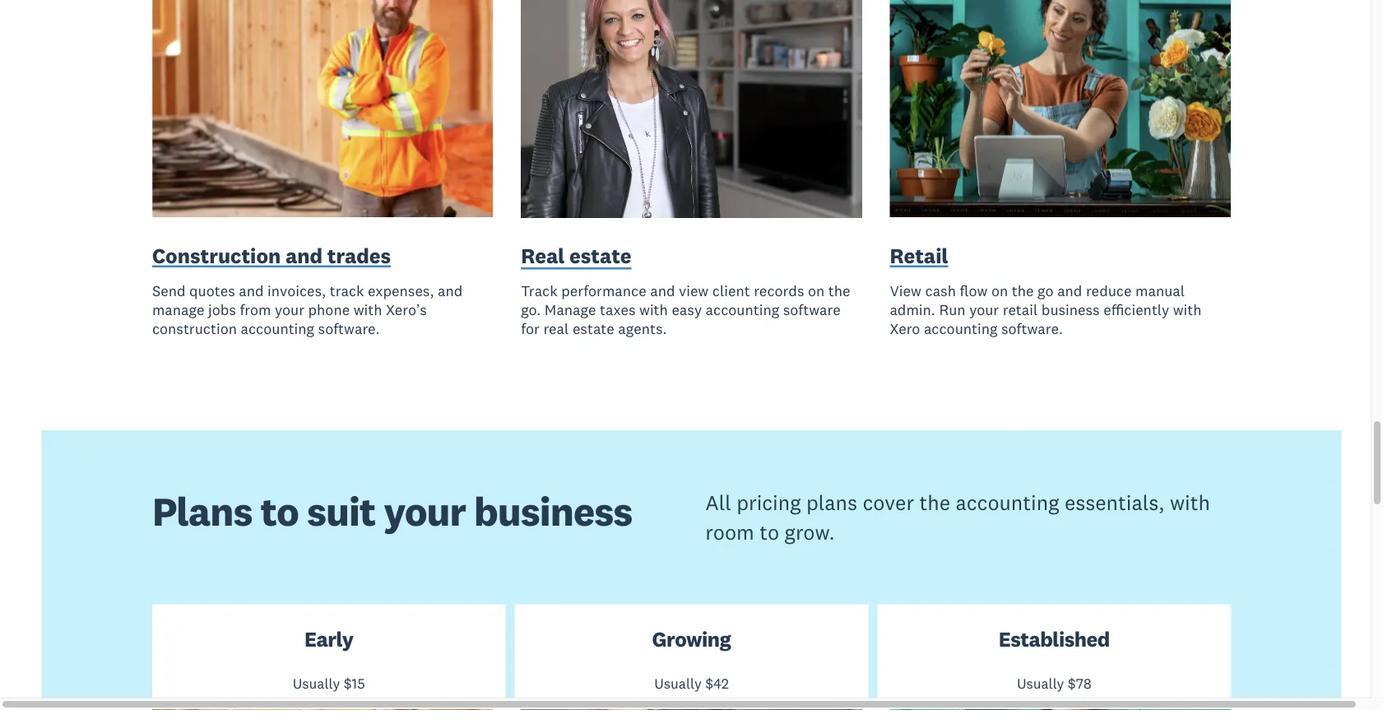 Task type: locate. For each thing, give the bounding box(es) containing it.
1 horizontal spatial software.
[[1001, 319, 1063, 338]]

go
[[1038, 282, 1054, 301]]

1 $ from the left
[[344, 675, 352, 692]]

$ down 'growing'
[[705, 675, 713, 692]]

software. down track
[[318, 319, 380, 338]]

view cash flow on the go and reduce manual admin. run your retail business efficiently with xero accounting software.
[[890, 282, 1202, 338]]

the inside 'view cash flow on the go and reduce manual admin. run your retail business efficiently with xero accounting software.'
[[1012, 282, 1034, 301]]

$ down early
[[344, 675, 352, 692]]

3 $ from the left
[[1068, 675, 1076, 692]]

$ down established
[[1068, 675, 1076, 692]]

with right efficiently
[[1173, 301, 1202, 319]]

usually
[[293, 675, 340, 692], [654, 675, 702, 692], [1017, 675, 1064, 692]]

with left xero's on the top of the page
[[354, 301, 382, 319]]

retail
[[1003, 301, 1038, 319]]

from
[[240, 301, 271, 319]]

expenses,
[[368, 282, 434, 301]]

to inside the 'all pricing plans cover the accounting essentials, with room to grow.'
[[760, 519, 779, 545]]

2 usually from the left
[[654, 675, 702, 692]]

track
[[521, 282, 558, 301]]

2 on from the left
[[991, 282, 1008, 301]]

retail link
[[890, 241, 948, 273]]

and right xero's on the top of the page
[[438, 282, 463, 301]]

performance
[[561, 282, 646, 301]]

your
[[275, 301, 304, 319], [969, 301, 999, 319], [384, 486, 466, 536]]

invoices,
[[267, 282, 326, 301]]

to left suit
[[260, 486, 299, 536]]

0 horizontal spatial usually
[[293, 675, 340, 692]]

15
[[352, 675, 365, 692]]

0 horizontal spatial business
[[474, 486, 632, 536]]

with
[[639, 300, 668, 319], [354, 301, 382, 319], [1173, 301, 1202, 319], [1170, 490, 1210, 516]]

2 horizontal spatial usually
[[1017, 675, 1064, 692]]

business
[[1041, 301, 1100, 319], [474, 486, 632, 536]]

taxes
[[600, 300, 636, 319]]

flow
[[960, 282, 988, 301]]

with left the easy at top
[[639, 300, 668, 319]]

established
[[999, 627, 1110, 652]]

0 horizontal spatial software.
[[318, 319, 380, 338]]

your inside 'view cash flow on the go and reduce manual admin. run your retail business efficiently with xero accounting software.'
[[969, 301, 999, 319]]

the
[[828, 282, 850, 301], [1012, 282, 1034, 301], [919, 490, 950, 516]]

and
[[285, 243, 323, 269], [650, 282, 675, 301], [239, 282, 264, 301], [438, 282, 463, 301], [1057, 282, 1082, 301]]

1 horizontal spatial on
[[991, 282, 1008, 301]]

on right flow
[[991, 282, 1008, 301]]

2 horizontal spatial the
[[1012, 282, 1034, 301]]

1 on from the left
[[808, 282, 825, 301]]

construction and trades
[[152, 243, 391, 269]]

and inside track performance and view client records on the go. manage taxes with easy accounting software for real estate agents.
[[650, 282, 675, 301]]

and left view at the top
[[650, 282, 675, 301]]

go.
[[521, 300, 541, 319]]

construction and trades link
[[152, 241, 391, 273]]

0 horizontal spatial on
[[808, 282, 825, 301]]

3 usually from the left
[[1017, 675, 1064, 692]]

to
[[260, 486, 299, 536], [760, 519, 779, 545]]

2 $ from the left
[[705, 675, 713, 692]]

2 horizontal spatial $
[[1068, 675, 1076, 692]]

usually for growing
[[654, 675, 702, 692]]

track
[[330, 282, 364, 301]]

cover
[[863, 490, 914, 516]]

business inside 'view cash flow on the go and reduce manual admin. run your retail business efficiently with xero accounting software.'
[[1041, 301, 1100, 319]]

retail
[[890, 243, 948, 269]]

grow.
[[785, 519, 835, 545]]

1 usually from the left
[[293, 675, 340, 692]]

0 horizontal spatial to
[[260, 486, 299, 536]]

suit
[[307, 486, 375, 536]]

1 horizontal spatial to
[[760, 519, 779, 545]]

accounting
[[706, 300, 779, 319], [241, 319, 314, 338], [924, 319, 998, 338], [956, 490, 1059, 516]]

usually left 42
[[654, 675, 702, 692]]

1 horizontal spatial usually
[[654, 675, 702, 692]]

to down 'pricing'
[[760, 519, 779, 545]]

estate right real
[[573, 319, 614, 338]]

usually left 78
[[1017, 675, 1064, 692]]

0 vertical spatial business
[[1041, 301, 1100, 319]]

early
[[304, 627, 353, 652]]

reduce
[[1086, 282, 1132, 301]]

accounting inside the 'all pricing plans cover the accounting essentials, with room to grow.'
[[956, 490, 1059, 516]]

1 software. from the left
[[318, 319, 380, 338]]

2 software. from the left
[[1001, 319, 1063, 338]]

essentials,
[[1065, 490, 1165, 516]]

plans to suit your business
[[152, 486, 632, 536]]

software.
[[318, 319, 380, 338], [1001, 319, 1063, 338]]

estate up performance
[[569, 243, 631, 269]]

the right records
[[828, 282, 850, 301]]

phone
[[308, 301, 350, 319]]

1 horizontal spatial your
[[384, 486, 466, 536]]

0 horizontal spatial your
[[275, 301, 304, 319]]

2 horizontal spatial your
[[969, 301, 999, 319]]

and inside 'view cash flow on the go and reduce manual admin. run your retail business efficiently with xero accounting software.'
[[1057, 282, 1082, 301]]

efficiently
[[1103, 301, 1169, 319]]

construction
[[152, 319, 237, 338]]

and right jobs
[[239, 282, 264, 301]]

send quotes and invoices, track expenses, and manage jobs from your phone with xero's construction accounting software.
[[152, 282, 463, 338]]

$
[[344, 675, 352, 692], [705, 675, 713, 692], [1068, 675, 1076, 692]]

plans
[[152, 486, 252, 536]]

the inside the 'all pricing plans cover the accounting essentials, with room to grow.'
[[919, 490, 950, 516]]

and right go
[[1057, 282, 1082, 301]]

software. down go
[[1001, 319, 1063, 338]]

1 horizontal spatial business
[[1041, 301, 1100, 319]]

the right cover
[[919, 490, 950, 516]]

jobs
[[208, 301, 236, 319]]

quotes
[[189, 282, 235, 301]]

records
[[754, 282, 804, 301]]

software. inside 'view cash flow on the go and reduce manual admin. run your retail business efficiently with xero accounting software.'
[[1001, 319, 1063, 338]]

usually left 15
[[293, 675, 340, 692]]

accounting inside 'view cash flow on the go and reduce manual admin. run your retail business efficiently with xero accounting software.'
[[924, 319, 998, 338]]

with inside track performance and view client records on the go. manage taxes with easy accounting software for real estate agents.
[[639, 300, 668, 319]]

0 horizontal spatial $
[[344, 675, 352, 692]]

with right essentials,
[[1170, 490, 1210, 516]]

1 horizontal spatial the
[[919, 490, 950, 516]]

real estate
[[521, 243, 631, 269]]

estate
[[569, 243, 631, 269], [573, 319, 614, 338]]

view
[[890, 282, 921, 301]]

for
[[521, 319, 540, 338]]

run
[[939, 301, 966, 319]]

usually for early
[[293, 675, 340, 692]]

usually $ 15
[[293, 675, 365, 692]]

the left go
[[1012, 282, 1034, 301]]

$ for early
[[344, 675, 352, 692]]

on
[[808, 282, 825, 301], [991, 282, 1008, 301]]

1 vertical spatial estate
[[573, 319, 614, 338]]

on right records
[[808, 282, 825, 301]]

0 horizontal spatial the
[[828, 282, 850, 301]]

1 horizontal spatial $
[[705, 675, 713, 692]]

usually $ 78
[[1017, 675, 1092, 692]]



Task type: describe. For each thing, give the bounding box(es) containing it.
construction
[[152, 243, 281, 269]]

easy
[[672, 300, 702, 319]]

manual
[[1135, 282, 1185, 301]]

$ for growing
[[705, 675, 713, 692]]

the inside track performance and view client records on the go. manage taxes with easy accounting software for real estate agents.
[[828, 282, 850, 301]]

send
[[152, 282, 185, 301]]

with inside the 'all pricing plans cover the accounting essentials, with room to grow.'
[[1170, 490, 1210, 516]]

xero
[[890, 319, 920, 338]]

room
[[705, 519, 754, 545]]

estate inside track performance and view client records on the go. manage taxes with easy accounting software for real estate agents.
[[573, 319, 614, 338]]

plans
[[806, 490, 857, 516]]

pricing
[[737, 490, 801, 516]]

admin.
[[890, 301, 935, 319]]

real
[[521, 243, 565, 269]]

with inside 'view cash flow on the go and reduce manual admin. run your retail business efficiently with xero accounting software.'
[[1173, 301, 1202, 319]]

view
[[679, 282, 709, 301]]

78
[[1076, 675, 1092, 692]]

and up invoices,
[[285, 243, 323, 269]]

all
[[705, 490, 731, 516]]

usually for established
[[1017, 675, 1064, 692]]

manage
[[152, 301, 204, 319]]

cash
[[925, 282, 956, 301]]

0 vertical spatial estate
[[569, 243, 631, 269]]

accounting inside send quotes and invoices, track expenses, and manage jobs from your phone with xero's construction accounting software.
[[241, 319, 314, 338]]

42
[[713, 675, 729, 692]]

real estate link
[[521, 241, 631, 272]]

1 vertical spatial business
[[474, 486, 632, 536]]

software. inside send quotes and invoices, track expenses, and manage jobs from your phone with xero's construction accounting software.
[[318, 319, 380, 338]]

the for cover
[[919, 490, 950, 516]]

your inside send quotes and invoices, track expenses, and manage jobs from your phone with xero's construction accounting software.
[[275, 301, 304, 319]]

all pricing plans cover the accounting essentials, with room to grow.
[[705, 490, 1210, 545]]

client
[[712, 282, 750, 301]]

accounting inside track performance and view client records on the go. manage taxes with easy accounting software for real estate agents.
[[706, 300, 779, 319]]

real
[[543, 319, 569, 338]]

usually $ 42
[[654, 675, 729, 692]]

agents.
[[618, 319, 667, 338]]

with inside send quotes and invoices, track expenses, and manage jobs from your phone with xero's construction accounting software.
[[354, 301, 382, 319]]

track performance and view client records on the go. manage taxes with easy accounting software for real estate agents.
[[521, 282, 850, 338]]

growing
[[652, 627, 731, 652]]

on inside track performance and view client records on the go. manage taxes with easy accounting software for real estate agents.
[[808, 282, 825, 301]]

the for on
[[1012, 282, 1034, 301]]

$ for established
[[1068, 675, 1076, 692]]

xero's
[[386, 301, 427, 319]]

trades
[[327, 243, 391, 269]]

software
[[783, 300, 841, 319]]

on inside 'view cash flow on the go and reduce manual admin. run your retail business efficiently with xero accounting software.'
[[991, 282, 1008, 301]]

manage
[[545, 300, 596, 319]]



Task type: vqa. For each thing, say whether or not it's contained in the screenshot.
Included image associated with Capture bills and receipts with Hubdoc
no



